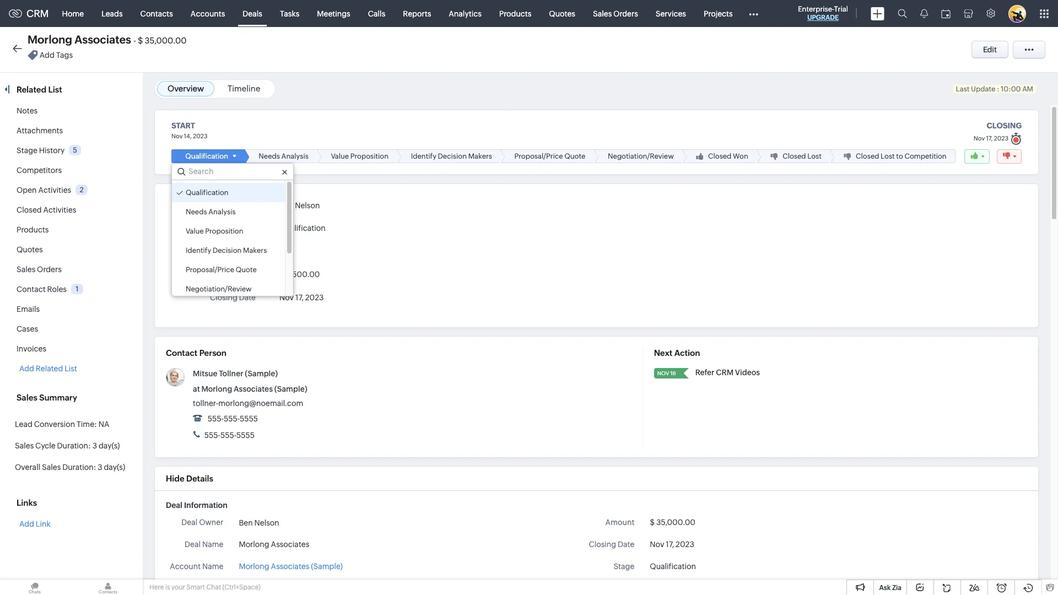 Task type: vqa. For each thing, say whether or not it's contained in the screenshot.


Task type: describe. For each thing, give the bounding box(es) containing it.
update
[[971, 85, 996, 93]]

0 vertical spatial analysis
[[281, 152, 309, 160]]

owner for deal name
[[199, 518, 223, 527]]

ben nelson for qualification
[[279, 201, 320, 210]]

next action
[[654, 348, 700, 358]]

create menu element
[[864, 0, 891, 27]]

0 horizontal spatial proposal/price quote
[[186, 266, 257, 274]]

competitors link
[[17, 166, 62, 175]]

0 vertical spatial products link
[[491, 0, 540, 27]]

0 horizontal spatial proposal/price
[[186, 266, 234, 274]]

related list
[[17, 85, 64, 94]]

1 vertical spatial products link
[[17, 225, 49, 234]]

tollner-
[[193, 399, 218, 408]]

$ for expected revenue
[[279, 270, 284, 279]]

signals image
[[921, 9, 928, 18]]

morlong@noemail.com
[[218, 399, 303, 408]]

invoices link
[[17, 345, 46, 353]]

amount
[[606, 518, 635, 527]]

qualification down search text box
[[186, 189, 229, 197]]

expected revenue
[[189, 270, 256, 279]]

1 horizontal spatial nov 17, 2023
[[650, 540, 694, 549]]

edit button
[[972, 41, 1009, 58]]

to
[[897, 152, 903, 160]]

:
[[997, 85, 1000, 93]]

0 vertical spatial 5555
[[240, 415, 258, 423]]

duration: for overall sales duration:
[[62, 463, 96, 472]]

closing
[[987, 121, 1022, 130]]

sales cycle duration: 3 day(s)
[[15, 442, 120, 450]]

0 horizontal spatial stage
[[17, 146, 37, 155]]

1 horizontal spatial date
[[618, 540, 635, 549]]

1 vertical spatial makers
[[243, 246, 267, 255]]

3 for sales cycle duration:
[[92, 442, 97, 450]]

tasks
[[280, 9, 300, 18]]

add tags
[[40, 51, 73, 60]]

0 vertical spatial sales orders
[[593, 9, 638, 18]]

0 horizontal spatial analysis
[[208, 208, 236, 216]]

nelson for morlong associates
[[254, 519, 279, 528]]

nov down $  3,500.00
[[279, 293, 294, 302]]

1 horizontal spatial value
[[331, 152, 349, 160]]

1 vertical spatial related
[[36, 364, 63, 373]]

$  35,000.00
[[650, 518, 696, 527]]

0 vertical spatial makers
[[468, 152, 492, 160]]

1 horizontal spatial negotiation/review
[[608, 152, 674, 160]]

here
[[149, 584, 164, 592]]

associates for morlong associates
[[271, 540, 309, 549]]

1 vertical spatial sales orders
[[17, 265, 62, 274]]

qualification down $  35,000.00 on the bottom right of page
[[650, 562, 696, 571]]

(%)
[[245, 247, 256, 256]]

associates for morlong associates (sample)
[[271, 562, 309, 571]]

last update : 10:00 am
[[956, 85, 1034, 93]]

deal name
[[185, 540, 223, 549]]

ben nelson for morlong associates
[[239, 519, 279, 528]]

mitsue
[[193, 369, 218, 378]]

(ctrl+space)
[[222, 584, 261, 592]]

orders inside sales orders link
[[614, 9, 638, 18]]

0 vertical spatial needs analysis
[[259, 152, 309, 160]]

(sample) for associates
[[311, 562, 343, 571]]

duration: for sales cycle duration:
[[57, 442, 91, 450]]

1 vertical spatial needs analysis
[[186, 208, 236, 216]]

tags
[[56, 51, 73, 60]]

0 horizontal spatial quote
[[236, 266, 257, 274]]

overall sales duration: 3 day(s)
[[15, 463, 125, 472]]

trial
[[834, 5, 848, 13]]

day(s) for overall sales duration: 3 day(s)
[[104, 463, 125, 472]]

nov left 16
[[657, 371, 669, 377]]

qualification down 14,
[[185, 152, 228, 160]]

1 horizontal spatial proposal/price
[[515, 152, 563, 160]]

reports
[[403, 9, 431, 18]]

0 horizontal spatial needs
[[186, 208, 207, 216]]

1 vertical spatial quotes
[[17, 245, 43, 254]]

deals link
[[234, 0, 271, 27]]

1 vertical spatial stage
[[235, 224, 256, 233]]

overview link
[[168, 84, 204, 93]]

0 vertical spatial nov 17, 2023
[[279, 293, 324, 302]]

accounts link
[[182, 0, 234, 27]]

deal down search text box
[[214, 201, 230, 210]]

0 vertical spatial sales orders link
[[584, 0, 647, 27]]

analytics
[[449, 9, 482, 18]]

1 vertical spatial orders
[[37, 265, 62, 274]]

0 vertical spatial identify
[[411, 152, 437, 160]]

2 vertical spatial 17,
[[666, 540, 674, 549]]

ben for morlong associates
[[239, 519, 253, 528]]

contacts link
[[132, 0, 182, 27]]

won
[[733, 152, 749, 160]]

2
[[80, 186, 84, 194]]

contacts
[[140, 9, 173, 18]]

deal owner for stage
[[214, 201, 256, 210]]

analytics link
[[440, 0, 491, 27]]

tollner-morlong@noemail.com
[[193, 399, 303, 408]]

hide details link
[[166, 474, 213, 484]]

morlong for morlong associates (sample)
[[239, 562, 269, 571]]

edit
[[983, 45, 997, 54]]

0 vertical spatial crm
[[26, 8, 49, 19]]

35,000.00 inside morlong associates - $ 35,000.00
[[145, 36, 187, 45]]

mitsue tollner (sample)
[[193, 369, 278, 378]]

1 horizontal spatial quotes link
[[540, 0, 584, 27]]

start nov 14, 2023
[[171, 121, 208, 139]]

1 vertical spatial proposition
[[205, 227, 243, 235]]

1 vertical spatial 35,000.00
[[657, 518, 696, 527]]

is
[[165, 584, 170, 592]]

associates up tollner-morlong@noemail.com
[[234, 385, 273, 394]]

lost for closed lost
[[808, 152, 822, 160]]

leads link
[[93, 0, 132, 27]]

open
[[17, 186, 37, 195]]

search element
[[891, 0, 914, 27]]

1 vertical spatial quotes link
[[17, 245, 43, 254]]

1 vertical spatial sales orders link
[[17, 265, 62, 274]]

0 vertical spatial proposal/price quote
[[515, 152, 586, 160]]

2 vertical spatial stage
[[614, 562, 635, 571]]

1 horizontal spatial value proposition
[[331, 152, 389, 160]]

lost for closed lost to competition
[[881, 152, 895, 160]]

overall
[[15, 463, 40, 472]]

cases link
[[17, 325, 38, 334]]

Search text field
[[172, 164, 293, 180]]

calls link
[[359, 0, 394, 27]]

morlong associates - $ 35,000.00
[[28, 33, 187, 46]]

create menu image
[[871, 7, 885, 20]]

lead conversion time: na
[[15, 420, 109, 429]]

probability (%)
[[205, 247, 256, 256]]

1 horizontal spatial list
[[65, 364, 77, 373]]

competition
[[905, 152, 947, 160]]

contact roles link
[[17, 285, 67, 294]]

deal information
[[166, 501, 228, 510]]

videos
[[735, 368, 760, 377]]

1 horizontal spatial products
[[499, 9, 532, 18]]

0 vertical spatial related
[[17, 85, 46, 94]]

0 horizontal spatial 17,
[[295, 293, 304, 302]]

1 horizontal spatial quote
[[565, 152, 586, 160]]

sales summary
[[17, 393, 77, 402]]

account name
[[170, 562, 223, 571]]

cycle
[[35, 442, 56, 450]]

day(s) for sales cycle duration: 3 day(s)
[[99, 442, 120, 450]]

na
[[98, 420, 109, 429]]

ben for qualification
[[279, 201, 293, 210]]

1 vertical spatial crm
[[716, 368, 734, 377]]

ask
[[880, 584, 891, 592]]

0 horizontal spatial decision
[[213, 246, 242, 255]]

stage history
[[17, 146, 65, 155]]

morlong associates (sample)
[[239, 562, 343, 571]]

1 vertical spatial value
[[186, 227, 204, 235]]

type
[[206, 584, 223, 593]]

projects
[[704, 9, 733, 18]]

smart
[[187, 584, 205, 592]]

1 horizontal spatial closing
[[589, 540, 616, 549]]

1 horizontal spatial quotes
[[549, 9, 576, 18]]

deal up the account name
[[185, 540, 201, 549]]

0 horizontal spatial value proposition
[[186, 227, 243, 235]]

2023 down 3,500.00
[[305, 293, 324, 302]]

enterprise-
[[798, 5, 834, 13]]

notes link
[[17, 106, 38, 115]]

add for add tags
[[40, 51, 54, 60]]

deal down deal information
[[182, 518, 198, 527]]

timeline link
[[228, 84, 260, 93]]

3,500.00
[[286, 270, 320, 279]]

1 vertical spatial (sample)
[[274, 385, 307, 394]]

crm link
[[9, 8, 49, 19]]

add related list
[[19, 364, 77, 373]]

link
[[36, 520, 51, 529]]

1 vertical spatial identify decision makers
[[186, 246, 267, 255]]

enterprise-trial upgrade
[[798, 5, 848, 21]]

0 horizontal spatial list
[[48, 85, 62, 94]]

attachments
[[17, 126, 63, 135]]

-
[[134, 36, 136, 45]]

$ inside morlong associates - $ 35,000.00
[[138, 36, 143, 45]]

1
[[76, 285, 79, 293]]

1 vertical spatial 555-555-5555
[[203, 431, 255, 440]]



Task type: locate. For each thing, give the bounding box(es) containing it.
0 horizontal spatial owner
[[199, 518, 223, 527]]

1 vertical spatial decision
[[213, 246, 242, 255]]

list up summary
[[65, 364, 77, 373]]

signals element
[[914, 0, 935, 27]]

add left link
[[19, 520, 34, 529]]

products link right analytics
[[491, 0, 540, 27]]

0 vertical spatial contact
[[17, 285, 46, 294]]

next
[[654, 348, 673, 358]]

information
[[184, 501, 228, 510]]

555-555-5555 down tollner-morlong@noemail.com
[[203, 431, 255, 440]]

name up "chat"
[[202, 562, 223, 571]]

services
[[656, 9, 686, 18]]

1 vertical spatial 5555
[[237, 431, 255, 440]]

needs up search text box
[[259, 152, 280, 160]]

identify decision makers
[[411, 152, 492, 160], [186, 246, 267, 255]]

associates up morlong associates (sample)
[[271, 540, 309, 549]]

date down amount
[[618, 540, 635, 549]]

needs analysis up probability in the left of the page
[[186, 208, 236, 216]]

17, down $  3,500.00
[[295, 293, 304, 302]]

duration: up overall sales duration: 3 day(s)
[[57, 442, 91, 450]]

name for deal name
[[202, 540, 223, 549]]

nov left 14,
[[171, 133, 183, 139]]

0 vertical spatial value proposition
[[331, 152, 389, 160]]

0 vertical spatial orders
[[614, 9, 638, 18]]

nov 17, 2023 down $  35,000.00 on the bottom right of page
[[650, 540, 694, 549]]

add left tags
[[40, 51, 54, 60]]

1 horizontal spatial identify decision makers
[[411, 152, 492, 160]]

1 vertical spatial proposal/price quote
[[186, 266, 257, 274]]

products right analytics link
[[499, 9, 532, 18]]

list down add tags
[[48, 85, 62, 94]]

1 horizontal spatial analysis
[[281, 152, 309, 160]]

2023
[[193, 133, 208, 139], [994, 135, 1009, 142], [305, 293, 324, 302], [676, 540, 694, 549]]

0 horizontal spatial closing date
[[210, 293, 256, 302]]

1 vertical spatial 17,
[[295, 293, 304, 302]]

$ right amount
[[650, 518, 655, 527]]

probability
[[205, 247, 243, 256]]

morlong associates (sample) link for account name
[[239, 561, 343, 573]]

upgrade
[[808, 14, 839, 21]]

1 horizontal spatial proposal/price quote
[[515, 152, 586, 160]]

duration: down sales cycle duration: 3 day(s)
[[62, 463, 96, 472]]

1 horizontal spatial 17,
[[666, 540, 674, 549]]

morlong associates (sample) link down morlong associates
[[239, 561, 343, 573]]

$  3,500.00
[[279, 270, 320, 279]]

0 vertical spatial quote
[[565, 152, 586, 160]]

2023 down $  35,000.00 on the bottom right of page
[[676, 540, 694, 549]]

0 horizontal spatial 3
[[92, 442, 97, 450]]

sales orders
[[593, 9, 638, 18], [17, 265, 62, 274]]

0 horizontal spatial negotiation/review
[[186, 285, 252, 293]]

history
[[39, 146, 65, 155]]

date down "revenue"
[[239, 293, 256, 302]]

0 horizontal spatial ben
[[239, 519, 253, 528]]

closed left to
[[856, 152, 880, 160]]

0 horizontal spatial identify
[[186, 246, 211, 255]]

closing down the expected revenue
[[210, 293, 238, 302]]

products link
[[491, 0, 540, 27], [17, 225, 49, 234]]

contacts image
[[73, 580, 143, 595]]

17, down $  35,000.00 on the bottom right of page
[[666, 540, 674, 549]]

morlong up (ctrl+space)
[[239, 562, 269, 571]]

0 vertical spatial date
[[239, 293, 256, 302]]

lost
[[808, 152, 822, 160], [881, 152, 895, 160]]

open activities link
[[17, 186, 71, 195]]

1 lost from the left
[[808, 152, 822, 160]]

add down invoices at the left bottom
[[19, 364, 34, 373]]

crm right refer at the bottom of the page
[[716, 368, 734, 377]]

0 horizontal spatial $
[[138, 36, 143, 45]]

calls
[[368, 9, 385, 18]]

related down "invoices" link at bottom left
[[36, 364, 63, 373]]

deal owner
[[214, 201, 256, 210], [182, 518, 223, 527]]

2023 down closing on the top of page
[[994, 135, 1009, 142]]

closed for closed won
[[708, 152, 732, 160]]

morlong associates (sample) link up tollner-morlong@noemail.com
[[201, 385, 307, 394]]

deal owner for deal name
[[182, 518, 223, 527]]

morlong associates
[[239, 540, 309, 549]]

1 horizontal spatial lost
[[881, 152, 895, 160]]

refer crm videos link
[[696, 368, 760, 377]]

$ for amount
[[650, 518, 655, 527]]

your
[[171, 584, 185, 592]]

activities down open activities link
[[43, 206, 76, 214]]

at morlong associates (sample)
[[193, 385, 307, 394]]

morlong for morlong associates
[[239, 540, 269, 549]]

am
[[1023, 85, 1034, 93]]

0 horizontal spatial nelson
[[254, 519, 279, 528]]

1 vertical spatial date
[[618, 540, 635, 549]]

start
[[171, 121, 195, 130]]

name up the account name
[[202, 540, 223, 549]]

activities for open activities
[[38, 186, 71, 195]]

17,
[[986, 135, 993, 142], [295, 293, 304, 302], [666, 540, 674, 549]]

stage up competitors link
[[17, 146, 37, 155]]

0 horizontal spatial identify decision makers
[[186, 246, 267, 255]]

morlong up morlong associates (sample)
[[239, 540, 269, 549]]

1 horizontal spatial ben
[[279, 201, 293, 210]]

products link down closed activities
[[17, 225, 49, 234]]

links
[[17, 498, 37, 508]]

nelson for qualification
[[295, 201, 320, 210]]

2 vertical spatial (sample)
[[311, 562, 343, 571]]

1 name from the top
[[202, 540, 223, 549]]

closing date down amount
[[589, 540, 635, 549]]

10
[[279, 247, 288, 256]]

1 vertical spatial proposal/price
[[186, 266, 234, 274]]

notes
[[17, 106, 38, 115]]

tollner
[[219, 369, 243, 378]]

1 vertical spatial morlong associates (sample) link
[[239, 561, 343, 573]]

sales orders link
[[584, 0, 647, 27], [17, 265, 62, 274]]

0 vertical spatial value
[[331, 152, 349, 160]]

nov inside closing nov 17, 2023
[[974, 135, 985, 142]]

closed lost to competition
[[856, 152, 947, 160]]

2023 right 14,
[[193, 133, 208, 139]]

2 lost from the left
[[881, 152, 895, 160]]

1 horizontal spatial owner
[[231, 201, 256, 210]]

stage up (%)
[[235, 224, 256, 233]]

2 horizontal spatial stage
[[614, 562, 635, 571]]

2 horizontal spatial $
[[650, 518, 655, 527]]

14,
[[184, 133, 192, 139]]

0 vertical spatial $
[[138, 36, 143, 45]]

1 horizontal spatial proposition
[[350, 152, 389, 160]]

0 horizontal spatial quotes
[[17, 245, 43, 254]]

crm left home on the top
[[26, 8, 49, 19]]

deal down the hide
[[166, 501, 182, 510]]

lead
[[15, 420, 32, 429]]

0 vertical spatial closing
[[210, 293, 238, 302]]

deal owner down search text box
[[214, 201, 256, 210]]

orders up 'roles' on the top
[[37, 265, 62, 274]]

2023 inside start nov 14, 2023
[[193, 133, 208, 139]]

0 horizontal spatial sales orders link
[[17, 265, 62, 274]]

morlong up the tollner-
[[201, 385, 232, 394]]

attachments link
[[17, 126, 63, 135]]

0 horizontal spatial ben nelson
[[239, 519, 279, 528]]

products
[[499, 9, 532, 18], [17, 225, 49, 234]]

morlong associates (sample) link
[[201, 385, 307, 394], [239, 561, 343, 573]]

associates down morlong associates
[[271, 562, 309, 571]]

open activities
[[17, 186, 71, 195]]

1 vertical spatial day(s)
[[104, 463, 125, 472]]

0 vertical spatial ben
[[279, 201, 293, 210]]

nov inside start nov 14, 2023
[[171, 133, 183, 139]]

0 vertical spatial 555-555-5555
[[206, 415, 258, 423]]

home
[[62, 9, 84, 18]]

activities for closed activities
[[43, 206, 76, 214]]

emails
[[17, 305, 40, 314]]

(sample) for tollner
[[245, 369, 278, 378]]

0 vertical spatial identify decision makers
[[411, 152, 492, 160]]

duration:
[[57, 442, 91, 450], [62, 463, 96, 472]]

$ left 3,500.00
[[279, 270, 284, 279]]

name for account name
[[202, 562, 223, 571]]

timeline
[[228, 84, 260, 93]]

1 vertical spatial owner
[[199, 518, 223, 527]]

1 vertical spatial list
[[65, 364, 77, 373]]

0 vertical spatial products
[[499, 9, 532, 18]]

1 vertical spatial ben
[[239, 519, 253, 528]]

needs
[[259, 152, 280, 160], [186, 208, 207, 216]]

cases
[[17, 325, 38, 334]]

morlong up add tags
[[28, 33, 72, 46]]

0 horizontal spatial 35,000.00
[[145, 36, 187, 45]]

closed won
[[708, 152, 749, 160]]

decision
[[438, 152, 467, 160], [213, 246, 242, 255]]

person
[[199, 348, 227, 358]]

555-555-5555 down tollner-morlong@noemail.com "link"
[[206, 415, 258, 423]]

17, inside closing nov 17, 2023
[[986, 135, 993, 142]]

identify
[[411, 152, 437, 160], [186, 246, 211, 255]]

0 horizontal spatial products
[[17, 225, 49, 234]]

3 for overall sales duration:
[[98, 463, 102, 472]]

1 vertical spatial contact
[[166, 348, 198, 358]]

0 vertical spatial negotiation/review
[[608, 152, 674, 160]]

makers
[[468, 152, 492, 160], [243, 246, 267, 255]]

chats image
[[0, 580, 69, 595]]

meetings link
[[308, 0, 359, 27]]

revenue
[[225, 270, 256, 279]]

activities up closed activities
[[38, 186, 71, 195]]

1 horizontal spatial stage
[[235, 224, 256, 233]]

contact up emails
[[17, 285, 46, 294]]

value
[[331, 152, 349, 160], [186, 227, 204, 235]]

1 horizontal spatial sales orders link
[[584, 0, 647, 27]]

related
[[17, 85, 46, 94], [36, 364, 63, 373]]

add
[[40, 51, 54, 60], [19, 364, 34, 373], [19, 520, 34, 529]]

stage history link
[[17, 146, 65, 155]]

contact left person
[[166, 348, 198, 358]]

owner down search text box
[[231, 201, 256, 210]]

5
[[73, 146, 77, 154]]

0 vertical spatial ben nelson
[[279, 201, 320, 210]]

list
[[48, 85, 62, 94], [65, 364, 77, 373]]

search image
[[898, 9, 907, 18]]

needs analysis
[[259, 152, 309, 160], [186, 208, 236, 216]]

closed left won
[[708, 152, 732, 160]]

0 vertical spatial morlong associates (sample) link
[[201, 385, 307, 394]]

needs up probability in the left of the page
[[186, 208, 207, 216]]

products down closed activities
[[17, 225, 49, 234]]

16
[[671, 371, 676, 377]]

stage down amount
[[614, 562, 635, 571]]

hide
[[166, 474, 185, 484]]

here is your smart chat (ctrl+space)
[[149, 584, 261, 592]]

closing date down "revenue"
[[210, 293, 256, 302]]

deal owner down information on the left of the page
[[182, 518, 223, 527]]

0 vertical spatial needs
[[259, 152, 280, 160]]

0 horizontal spatial proposition
[[205, 227, 243, 235]]

needs analysis up search text box
[[259, 152, 309, 160]]

1 horizontal spatial crm
[[716, 368, 734, 377]]

summary
[[39, 393, 77, 402]]

services link
[[647, 0, 695, 27]]

closed for closed lost to competition
[[856, 152, 880, 160]]

closed for closed activities
[[17, 206, 42, 214]]

chat
[[206, 584, 221, 592]]

$
[[138, 36, 143, 45], [279, 270, 284, 279], [650, 518, 655, 527]]

add for add link
[[19, 520, 34, 529]]

$ right -
[[138, 36, 143, 45]]

1 horizontal spatial needs
[[259, 152, 280, 160]]

1 vertical spatial needs
[[186, 208, 207, 216]]

calendar image
[[942, 9, 951, 18]]

orders
[[614, 9, 638, 18], [37, 265, 62, 274]]

ask zia
[[880, 584, 902, 592]]

closed down open at the left top
[[17, 206, 42, 214]]

3 down sales cycle duration: 3 day(s)
[[98, 463, 102, 472]]

1 vertical spatial $
[[279, 270, 284, 279]]

add for add related list
[[19, 364, 34, 373]]

0 vertical spatial owner
[[231, 201, 256, 210]]

ben nelson up morlong associates
[[239, 519, 279, 528]]

nov 17, 2023 down 3,500.00
[[279, 293, 324, 302]]

owner down information on the left of the page
[[199, 518, 223, 527]]

2 name from the top
[[202, 562, 223, 571]]

associates down leads
[[75, 33, 131, 46]]

refer crm videos
[[696, 368, 760, 377]]

0 horizontal spatial makers
[[243, 246, 267, 255]]

closing down amount
[[589, 540, 616, 549]]

meetings
[[317, 9, 350, 18]]

0 vertical spatial duration:
[[57, 442, 91, 450]]

1 vertical spatial activities
[[43, 206, 76, 214]]

1 vertical spatial quote
[[236, 266, 257, 274]]

expected
[[189, 270, 223, 279]]

day(s)
[[99, 442, 120, 450], [104, 463, 125, 472]]

nov
[[171, 133, 183, 139], [974, 135, 985, 142], [279, 293, 294, 302], [657, 371, 669, 377], [650, 540, 664, 549]]

2023 inside closing nov 17, 2023
[[994, 135, 1009, 142]]

1 vertical spatial 3
[[98, 463, 102, 472]]

17, down closing on the top of page
[[986, 135, 993, 142]]

closed for closed lost
[[783, 152, 806, 160]]

0 vertical spatial proposition
[[350, 152, 389, 160]]

zia
[[892, 584, 902, 592]]

0 vertical spatial activities
[[38, 186, 71, 195]]

roles
[[47, 285, 67, 294]]

details
[[186, 474, 213, 484]]

qualification up the 10
[[279, 224, 326, 233]]

0 horizontal spatial value
[[186, 227, 204, 235]]

0 horizontal spatial contact
[[17, 285, 46, 294]]

contact for contact roles
[[17, 285, 46, 294]]

1 vertical spatial identify
[[186, 246, 211, 255]]

associates for morlong associates - $ 35,000.00
[[75, 33, 131, 46]]

nov down update
[[974, 135, 985, 142]]

0 horizontal spatial nov 17, 2023
[[279, 293, 324, 302]]

ben up the 10
[[279, 201, 293, 210]]

refer
[[696, 368, 715, 377]]

accounts
[[191, 9, 225, 18]]

ben nelson up the 10
[[279, 201, 320, 210]]

0 vertical spatial decision
[[438, 152, 467, 160]]

closed lost
[[783, 152, 822, 160]]

owner for stage
[[231, 201, 256, 210]]

related up notes link
[[17, 85, 46, 94]]

ben up morlong associates
[[239, 519, 253, 528]]

555-
[[208, 415, 224, 423], [224, 415, 240, 423], [204, 431, 220, 440], [220, 431, 237, 440]]

1 vertical spatial closing date
[[589, 540, 635, 549]]

reports link
[[394, 0, 440, 27]]

home link
[[53, 0, 93, 27]]

0 horizontal spatial closing
[[210, 293, 238, 302]]

3 down time:
[[92, 442, 97, 450]]

0 horizontal spatial crm
[[26, 8, 49, 19]]

morlong associates (sample) link for at
[[201, 385, 307, 394]]

orders left services link
[[614, 9, 638, 18]]

add link
[[19, 520, 51, 529]]

closed right won
[[783, 152, 806, 160]]

nov down $  35,000.00 on the bottom right of page
[[650, 540, 664, 549]]

morlong for morlong associates - $ 35,000.00
[[28, 33, 72, 46]]

closing date
[[210, 293, 256, 302], [589, 540, 635, 549]]

contact for contact person
[[166, 348, 198, 358]]

hide details
[[166, 474, 213, 484]]

quotes
[[549, 9, 576, 18], [17, 245, 43, 254]]



